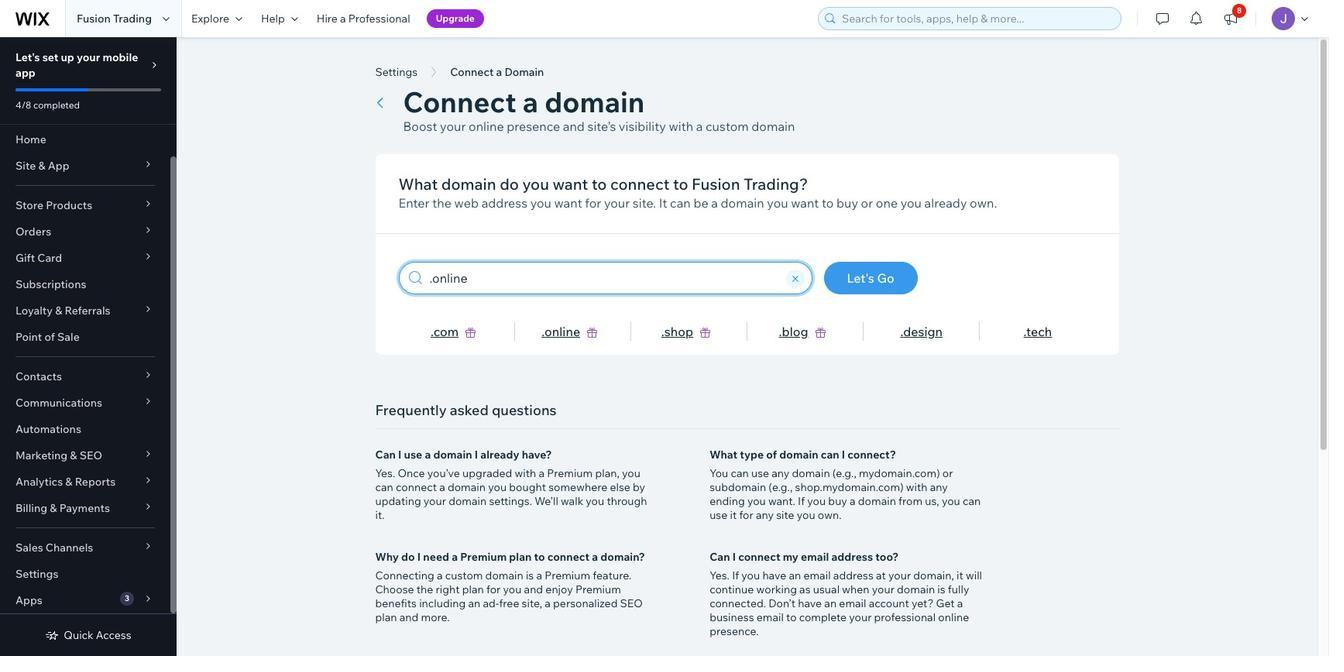 Task type: locate. For each thing, give the bounding box(es) containing it.
. com
[[431, 324, 459, 339]]

completed
[[33, 99, 80, 111]]

0 horizontal spatial settings
[[15, 567, 58, 581]]

loyalty & referrals button
[[0, 298, 170, 324]]

analytics & reports button
[[0, 469, 170, 495]]

1 horizontal spatial use
[[710, 508, 728, 522]]

1 horizontal spatial seo
[[620, 597, 643, 611]]

0 vertical spatial what
[[399, 174, 438, 194]]

1 vertical spatial buy
[[829, 494, 848, 508]]

the
[[433, 195, 452, 211], [417, 583, 433, 597]]

. for online
[[542, 324, 545, 339]]

1 horizontal spatial of
[[767, 448, 777, 462]]

2 horizontal spatial and
[[563, 119, 585, 134]]

let's up app
[[15, 50, 40, 64]]

4/8 completed
[[15, 99, 80, 111]]

use up once
[[404, 448, 423, 462]]

can inside can i use a domain i already have? yes. once you've upgraded with a premium plan, you can connect a domain you bought somewhere else by updating your domain settings. we'll walk you through it.
[[375, 448, 396, 462]]

0 horizontal spatial use
[[404, 448, 423, 462]]

0 vertical spatial and
[[563, 119, 585, 134]]

online
[[469, 119, 504, 134], [545, 324, 581, 339], [939, 611, 970, 625]]

for inside what type of domain can i connect? you can use any domain (e.g., mydomain.com) or subdomain (e.g., shop.mydomain.com) with any ending you want. if you buy a domain from us, you can use it for any site you own.
[[740, 508, 754, 522]]

complete
[[800, 611, 847, 625]]

a inside button
[[496, 65, 502, 79]]

0 horizontal spatial own.
[[818, 508, 842, 522]]

use down "type" at the bottom of the page
[[752, 467, 770, 480]]

5 . from the left
[[901, 324, 904, 339]]

can inside can i connect my email address too? yes. if you have an email address at your domain, it will continue working as usual when your domain is fully connected. don't have an email account yet? get a business email to complete your professional online presence.
[[710, 550, 731, 564]]

1 vertical spatial own.
[[818, 508, 842, 522]]

1 horizontal spatial is
[[938, 583, 946, 597]]

1 vertical spatial the
[[417, 583, 433, 597]]

& inside popup button
[[65, 475, 72, 489]]

it
[[730, 508, 737, 522], [957, 569, 964, 583]]

your down 'you've'
[[424, 494, 446, 508]]

1 vertical spatial do
[[401, 550, 415, 564]]

the left web
[[433, 195, 452, 211]]

for inside why do i need a premium plan to connect a domain? connecting a custom domain is a premium feature. choose the right plan for you and enjoy premium benefits including an ad-free site, a personalized seo plan and more.
[[487, 583, 501, 597]]

address inside what domain do you want to connect to fusion trading? enter the web address you want for your site. it can be a domain you want to buy or one you already own.
[[482, 195, 528, 211]]

custom inside connect a domain boost your online presence and site's visibility with a custom domain
[[706, 119, 749, 134]]

to inside why do i need a premium plan to connect a domain? connecting a custom domain is a premium feature. choose the right plan for you and enjoy premium benefits including an ad-free site, a personalized seo plan and more.
[[534, 550, 545, 564]]

connect
[[450, 65, 494, 79], [403, 84, 517, 119]]

(e.g., down connect?
[[833, 467, 857, 480]]

& right billing in the bottom left of the page
[[50, 501, 57, 515]]

0 vertical spatial let's
[[15, 50, 40, 64]]

a right once
[[440, 480, 445, 494]]

if right want.
[[798, 494, 805, 508]]

payments
[[59, 501, 110, 515]]

0 vertical spatial have
[[763, 569, 787, 583]]

do inside what domain do you want to connect to fusion trading? enter the web address you want for your site. it can be a domain you want to buy or one you already own.
[[500, 174, 519, 194]]

be
[[694, 195, 709, 211]]

i inside what type of domain can i connect? you can use any domain (e.g., mydomain.com) or subdomain (e.g., shop.mydomain.com) with any ending you want. if you buy a domain from us, you can use it for any site you own.
[[842, 448, 846, 462]]

of left sale
[[45, 330, 55, 344]]

seo down feature.
[[620, 597, 643, 611]]

a down connect?
[[850, 494, 856, 508]]

. for blog
[[779, 324, 782, 339]]

app
[[48, 159, 69, 173]]

own. inside what type of domain can i connect? you can use any domain (e.g., mydomain.com) or subdomain (e.g., shop.mydomain.com) with any ending you want. if you buy a domain from us, you can use it for any site you own.
[[818, 508, 842, 522]]

0 horizontal spatial or
[[861, 195, 874, 211]]

can
[[375, 448, 396, 462], [710, 550, 731, 564]]

with right shop.mydomain.com)
[[907, 480, 928, 494]]

online down fully
[[939, 611, 970, 625]]

0 vertical spatial use
[[404, 448, 423, 462]]

. for com
[[431, 324, 434, 339]]

& for loyalty
[[55, 304, 62, 318]]

what inside what domain do you want to connect to fusion trading? enter the web address you want for your site. it can be a domain you want to buy or one you already own.
[[399, 174, 438, 194]]

1 vertical spatial connect
[[403, 84, 517, 119]]

1 vertical spatial can
[[710, 550, 731, 564]]

let's for let's set up your mobile app
[[15, 50, 40, 64]]

custom down need
[[445, 569, 483, 583]]

a inside what type of domain can i connect? you can use any domain (e.g., mydomain.com) or subdomain (e.g., shop.mydomain.com) with any ending you want. if you buy a domain from us, you can use it for any site you own.
[[850, 494, 856, 508]]

your right at
[[889, 569, 912, 583]]

1 vertical spatial for
[[740, 508, 754, 522]]

by
[[633, 480, 646, 494]]

professional
[[875, 611, 936, 625]]

connect up the site.
[[611, 174, 670, 194]]

of right "type" at the bottom of the page
[[767, 448, 777, 462]]

0 vertical spatial connect
[[450, 65, 494, 79]]

0 vertical spatial settings
[[375, 65, 418, 79]]

2 horizontal spatial for
[[740, 508, 754, 522]]

use
[[404, 448, 423, 462], [752, 467, 770, 480], [710, 508, 728, 522]]

go
[[878, 270, 895, 286]]

home link
[[0, 126, 170, 153]]

a right site,
[[545, 597, 551, 611]]

premium inside can i use a domain i already have? yes. once you've upgraded with a premium plan, you can connect a domain you bought somewhere else by updating your domain settings. we'll walk you through it.
[[547, 467, 593, 480]]

loyalty & referrals
[[15, 304, 111, 318]]

a left domain
[[496, 65, 502, 79]]

1 vertical spatial address
[[832, 550, 874, 564]]

point of sale
[[15, 330, 80, 344]]

i up once
[[398, 448, 402, 462]]

a right visibility
[[697, 119, 703, 134]]

a right 'be' at right top
[[712, 195, 718, 211]]

1 horizontal spatial if
[[798, 494, 805, 508]]

address for want
[[482, 195, 528, 211]]

upgrade
[[436, 12, 475, 24]]

settings link
[[0, 561, 170, 587]]

frequently
[[375, 401, 447, 419]]

1 horizontal spatial can
[[710, 550, 731, 564]]

com
[[434, 324, 459, 339]]

1 horizontal spatial online
[[545, 324, 581, 339]]

billing & payments
[[15, 501, 110, 515]]

mobile
[[103, 50, 138, 64]]

what inside what type of domain can i connect? you can use any domain (e.g., mydomain.com) or subdomain (e.g., shop.mydomain.com) with any ending you want. if you buy a domain from us, you can use it for any site you own.
[[710, 448, 738, 462]]

what up enter
[[399, 174, 438, 194]]

plan up free
[[509, 550, 532, 564]]

0 vertical spatial fusion
[[77, 12, 111, 26]]

1 horizontal spatial or
[[943, 467, 954, 480]]

already right one
[[925, 195, 968, 211]]

apps
[[15, 594, 42, 608]]

& for analytics
[[65, 475, 72, 489]]

it down the subdomain on the bottom right of the page
[[730, 508, 737, 522]]

0 vertical spatial can
[[375, 448, 396, 462]]

1 vertical spatial plan
[[462, 583, 484, 597]]

0 horizontal spatial for
[[487, 583, 501, 597]]

0 vertical spatial the
[[433, 195, 452, 211]]

presence.
[[710, 625, 759, 639]]

seo up reports
[[80, 449, 102, 463]]

yes. inside can i use a domain i already have? yes. once you've upgraded with a premium plan, you can connect a domain you bought somewhere else by updating your domain settings. we'll walk you through it.
[[375, 467, 396, 480]]

online down e.g. mystunningwebsite.com field
[[545, 324, 581, 339]]

i up continue
[[733, 550, 736, 564]]

connect inside why do i need a premium plan to connect a domain? connecting a custom domain is a premium feature. choose the right plan for you and enjoy premium benefits including an ad-free site, a personalized seo plan and more.
[[548, 550, 590, 564]]

0 vertical spatial online
[[469, 119, 504, 134]]

settings down professional
[[375, 65, 418, 79]]

let's inside let's go button
[[847, 270, 875, 286]]

custom up what domain do you want to connect to fusion trading? enter the web address you want for your site. it can be a domain you want to buy or one you already own.
[[706, 119, 749, 134]]

2 vertical spatial for
[[487, 583, 501, 597]]

2 horizontal spatial online
[[939, 611, 970, 625]]

your right boost
[[440, 119, 466, 134]]

3
[[125, 594, 129, 604]]

0 vertical spatial seo
[[80, 449, 102, 463]]

an left 'ad-'
[[468, 597, 481, 611]]

2 horizontal spatial plan
[[509, 550, 532, 564]]

. tech
[[1024, 324, 1053, 339]]

it left the will
[[957, 569, 964, 583]]

any up want.
[[772, 467, 790, 480]]

4 . from the left
[[779, 324, 782, 339]]

or right mydomain.com)
[[943, 467, 954, 480]]

will
[[966, 569, 983, 583]]

1 horizontal spatial it
[[957, 569, 964, 583]]

you've
[[428, 467, 460, 480]]

for down the subdomain on the bottom right of the page
[[740, 508, 754, 522]]

with right visibility
[[669, 119, 694, 134]]

and inside connect a domain boost your online presence and site's visibility with a custom domain
[[563, 119, 585, 134]]

and left site's
[[563, 119, 585, 134]]

reports
[[75, 475, 116, 489]]

already inside what domain do you want to connect to fusion trading? enter the web address you want for your site. it can be a domain you want to buy or one you already own.
[[925, 195, 968, 211]]

0 horizontal spatial an
[[468, 597, 481, 611]]

connect up enjoy at the bottom
[[548, 550, 590, 564]]

frequently asked questions
[[375, 401, 557, 419]]

shop.mydomain.com)
[[796, 480, 904, 494]]

0 horizontal spatial seo
[[80, 449, 102, 463]]

through
[[607, 494, 648, 508]]

buy
[[837, 195, 859, 211], [829, 494, 848, 508]]

1 vertical spatial use
[[752, 467, 770, 480]]

can
[[670, 195, 691, 211], [821, 448, 840, 462], [731, 467, 749, 480], [375, 480, 394, 494], [963, 494, 981, 508]]

0 vertical spatial custom
[[706, 119, 749, 134]]

2 vertical spatial address
[[834, 569, 874, 583]]

. design
[[901, 324, 943, 339]]

do down presence
[[500, 174, 519, 194]]

already up upgraded
[[481, 448, 520, 462]]

. for tech
[[1024, 324, 1027, 339]]

any
[[772, 467, 790, 480], [931, 480, 948, 494], [756, 508, 774, 522]]

1 horizontal spatial for
[[585, 195, 602, 211]]

fusion left trading
[[77, 12, 111, 26]]

0 horizontal spatial what
[[399, 174, 438, 194]]

e.g. mystunningwebsite.com field
[[425, 263, 784, 294]]

an
[[789, 569, 802, 583], [468, 597, 481, 611], [825, 597, 837, 611]]

address up when at right
[[832, 550, 874, 564]]

0 horizontal spatial it
[[730, 508, 737, 522]]

orders
[[15, 225, 51, 239]]

connect inside button
[[450, 65, 494, 79]]

1 vertical spatial or
[[943, 467, 954, 480]]

an down my
[[789, 569, 802, 583]]

premium up 'ad-'
[[460, 550, 507, 564]]

us,
[[926, 494, 940, 508]]

2 vertical spatial plan
[[375, 611, 397, 625]]

1 horizontal spatial with
[[669, 119, 694, 134]]

is inside can i connect my email address too? yes. if you have an email address at your domain, it will continue working as usual when your domain is fully connected. don't have an email account yet? get a business email to complete your professional online presence.
[[938, 583, 946, 597]]

contacts button
[[0, 363, 170, 390]]

0 vertical spatial for
[[585, 195, 602, 211]]

asked
[[450, 401, 489, 419]]

subscriptions
[[15, 277, 86, 291]]

connect a domain boost your online presence and site's visibility with a custom domain
[[403, 84, 796, 134]]

1 vertical spatial if
[[732, 569, 739, 583]]

2 vertical spatial use
[[710, 508, 728, 522]]

ad-
[[483, 597, 499, 611]]

is left fully
[[938, 583, 946, 597]]

1 horizontal spatial what
[[710, 448, 738, 462]]

your left the site.
[[604, 195, 630, 211]]

0 horizontal spatial do
[[401, 550, 415, 564]]

& for marketing
[[70, 449, 77, 463]]

upgraded
[[463, 467, 513, 480]]

0 horizontal spatial is
[[526, 569, 534, 583]]

it.
[[375, 508, 385, 522]]

mydomain.com)
[[859, 467, 941, 480]]

0 horizontal spatial and
[[400, 611, 419, 625]]

do inside why do i need a premium plan to connect a domain? connecting a custom domain is a premium feature. choose the right plan for you and enjoy premium benefits including an ad-free site, a personalized seo plan and more.
[[401, 550, 415, 564]]

2 horizontal spatial with
[[907, 480, 928, 494]]

let's
[[15, 50, 40, 64], [847, 270, 875, 286]]

connect left domain
[[450, 65, 494, 79]]

1 vertical spatial let's
[[847, 270, 875, 286]]

connecting
[[375, 569, 435, 583]]

have right don't
[[798, 597, 822, 611]]

0 horizontal spatial yes.
[[375, 467, 396, 480]]

1 . from the left
[[431, 324, 434, 339]]

a down domain
[[523, 84, 539, 119]]

settings down sales
[[15, 567, 58, 581]]

connect left upgraded
[[396, 480, 437, 494]]

1 horizontal spatial custom
[[706, 119, 749, 134]]

can for can i use a domain i already have? yes. once you've upgraded with a premium plan, you can connect a domain you bought somewhere else by updating your domain settings. we'll walk you through it.
[[375, 448, 396, 462]]

0 vertical spatial of
[[45, 330, 55, 344]]

1 horizontal spatial own.
[[970, 195, 998, 211]]

and left more.
[[400, 611, 419, 625]]

1 vertical spatial it
[[957, 569, 964, 583]]

can right the you
[[731, 467, 749, 480]]

buy inside what domain do you want to connect to fusion trading? enter the web address you want for your site. it can be a domain you want to buy or one you already own.
[[837, 195, 859, 211]]

address for email
[[834, 569, 874, 583]]

a inside what domain do you want to connect to fusion trading? enter the web address you want for your site. it can be a domain you want to buy or one you already own.
[[712, 195, 718, 211]]

your inside can i use a domain i already have? yes. once you've upgraded with a premium plan, you can connect a domain you bought somewhere else by updating your domain settings. we'll walk you through it.
[[424, 494, 446, 508]]

a up 'you've'
[[425, 448, 431, 462]]

bought
[[509, 480, 546, 494]]

1 horizontal spatial let's
[[847, 270, 875, 286]]

what up the you
[[710, 448, 738, 462]]

&
[[38, 159, 45, 173], [55, 304, 62, 318], [70, 449, 77, 463], [65, 475, 72, 489], [50, 501, 57, 515]]

connect inside can i use a domain i already have? yes. once you've upgraded with a premium plan, you can connect a domain you bought somewhere else by updating your domain settings. we'll walk you through it.
[[396, 480, 437, 494]]

and
[[563, 119, 585, 134], [524, 583, 543, 597], [400, 611, 419, 625]]

can up shop.mydomain.com)
[[821, 448, 840, 462]]

1 vertical spatial already
[[481, 448, 520, 462]]

online inside connect a domain boost your online presence and site's visibility with a custom domain
[[469, 119, 504, 134]]

2 . from the left
[[542, 324, 545, 339]]

of inside point of sale link
[[45, 330, 55, 344]]

for left site,
[[487, 583, 501, 597]]

sidebar element
[[0, 37, 177, 656]]

can inside what domain do you want to connect to fusion trading? enter the web address you want for your site. it can be a domain you want to buy or one you already own.
[[670, 195, 691, 211]]

let's inside the let's set up your mobile app
[[15, 50, 40, 64]]

marketing & seo
[[15, 449, 102, 463]]

0 horizontal spatial with
[[515, 467, 537, 480]]

if
[[798, 494, 805, 508], [732, 569, 739, 583]]

1 vertical spatial have
[[798, 597, 822, 611]]

an left when at right
[[825, 597, 837, 611]]

3 . from the left
[[662, 324, 665, 339]]

your inside the let's set up your mobile app
[[77, 50, 100, 64]]

your right when at right
[[872, 583, 895, 597]]

buy left one
[[837, 195, 859, 211]]

0 horizontal spatial of
[[45, 330, 55, 344]]

email right my
[[801, 550, 830, 564]]

0 horizontal spatial fusion
[[77, 12, 111, 26]]

your right up on the top left
[[77, 50, 100, 64]]

connect left my
[[739, 550, 781, 564]]

use inside can i use a domain i already have? yes. once you've upgraded with a premium plan, you can connect a domain you bought somewhere else by updating your domain settings. we'll walk you through it.
[[404, 448, 423, 462]]

& left reports
[[65, 475, 72, 489]]

1 horizontal spatial fusion
[[692, 174, 741, 194]]

seo inside why do i need a premium plan to connect a domain? connecting a custom domain is a premium feature. choose the right plan for you and enjoy premium benefits including an ad-free site, a personalized seo plan and more.
[[620, 597, 643, 611]]

your inside what domain do you want to connect to fusion trading? enter the web address you want for your site. it can be a domain you want to buy or one you already own.
[[604, 195, 630, 211]]

0 vertical spatial yes.
[[375, 467, 396, 480]]

connect down connect a domain button in the left of the page
[[403, 84, 517, 119]]

address left at
[[834, 569, 874, 583]]

up
[[61, 50, 74, 64]]

want
[[553, 174, 589, 194], [555, 195, 583, 211], [791, 195, 819, 211]]

& up analytics & reports
[[70, 449, 77, 463]]

1 vertical spatial fusion
[[692, 174, 741, 194]]

your inside connect a domain boost your online presence and site's visibility with a custom domain
[[440, 119, 466, 134]]

fusion
[[77, 12, 111, 26], [692, 174, 741, 194]]

is up site,
[[526, 569, 534, 583]]

0 horizontal spatial if
[[732, 569, 739, 583]]

0 vertical spatial already
[[925, 195, 968, 211]]

1 vertical spatial seo
[[620, 597, 643, 611]]

can right us,
[[963, 494, 981, 508]]

connect
[[611, 174, 670, 194], [396, 480, 437, 494], [548, 550, 590, 564], [739, 550, 781, 564]]

walk
[[561, 494, 584, 508]]

for left the site.
[[585, 195, 602, 211]]

i left need
[[418, 550, 421, 564]]

6 . from the left
[[1024, 324, 1027, 339]]

premium
[[547, 467, 593, 480], [460, 550, 507, 564], [545, 569, 591, 583], [576, 583, 621, 597]]

is
[[526, 569, 534, 583], [938, 583, 946, 597]]

yes. left once
[[375, 467, 396, 480]]

0 vertical spatial it
[[730, 508, 737, 522]]

as
[[800, 583, 811, 597]]

can right it at top
[[670, 195, 691, 211]]

0 horizontal spatial can
[[375, 448, 396, 462]]

connect inside connect a domain boost your online presence and site's visibility with a custom domain
[[403, 84, 517, 119]]

with down have?
[[515, 467, 537, 480]]

have down my
[[763, 569, 787, 583]]

0 horizontal spatial already
[[481, 448, 520, 462]]

let's for let's go
[[847, 270, 875, 286]]

can up continue
[[710, 550, 731, 564]]

0 horizontal spatial plan
[[375, 611, 397, 625]]

1 horizontal spatial yes.
[[710, 569, 730, 583]]

the left the right at the bottom left
[[417, 583, 433, 597]]

1 vertical spatial yes.
[[710, 569, 730, 583]]

can up updating
[[375, 448, 396, 462]]

you inside why do i need a premium plan to connect a domain? connecting a custom domain is a premium feature. choose the right plan for you and enjoy premium benefits including an ad-free site, a personalized seo plan and more.
[[503, 583, 522, 597]]

& right site
[[38, 159, 45, 173]]

want left the site.
[[555, 195, 583, 211]]

a right "get" at the right of the page
[[958, 597, 964, 611]]

own. inside what domain do you want to connect to fusion trading? enter the web address you want for your site. it can be a domain you want to buy or one you already own.
[[970, 195, 998, 211]]

(e.g., up the site
[[769, 480, 793, 494]]

1 horizontal spatial an
[[789, 569, 802, 583]]

1 horizontal spatial and
[[524, 583, 543, 597]]

can up it.
[[375, 480, 394, 494]]

2 horizontal spatial an
[[825, 597, 837, 611]]

1 vertical spatial what
[[710, 448, 738, 462]]

settings inside sidebar element
[[15, 567, 58, 581]]

or left one
[[861, 195, 874, 211]]

set
[[42, 50, 58, 64]]

a up feature.
[[592, 550, 598, 564]]

we'll
[[535, 494, 559, 508]]

2 vertical spatial and
[[400, 611, 419, 625]]

for inside what domain do you want to connect to fusion trading? enter the web address you want for your site. it can be a domain you want to buy or one you already own.
[[585, 195, 602, 211]]

1 vertical spatial custom
[[445, 569, 483, 583]]

yet?
[[912, 597, 934, 611]]

online inside can i connect my email address too? yes. if you have an email address at your domain, it will continue working as usual when your domain is fully connected. don't have an email account yet? get a business email to complete your professional online presence.
[[939, 611, 970, 625]]

quick access button
[[45, 629, 131, 642]]

plan
[[509, 550, 532, 564], [462, 583, 484, 597], [375, 611, 397, 625]]

premium up personalized
[[545, 569, 591, 583]]

can for can i connect my email address too? yes. if you have an email address at your domain, it will continue working as usual when your domain is fully connected. don't have an email account yet? get a business email to complete your professional online presence.
[[710, 550, 731, 564]]

0 vertical spatial address
[[482, 195, 528, 211]]

0 horizontal spatial custom
[[445, 569, 483, 583]]

somewhere
[[549, 480, 608, 494]]

do up connecting
[[401, 550, 415, 564]]

domain
[[505, 65, 544, 79]]

0 horizontal spatial have
[[763, 569, 787, 583]]

1 vertical spatial settings
[[15, 567, 58, 581]]

address right web
[[482, 195, 528, 211]]

0 vertical spatial do
[[500, 174, 519, 194]]

let's go
[[847, 270, 895, 286]]

connect?
[[848, 448, 897, 462]]



Task type: describe. For each thing, give the bounding box(es) containing it.
connect for domain
[[450, 65, 494, 79]]

analytics
[[15, 475, 63, 489]]

1 vertical spatial online
[[545, 324, 581, 339]]

. for shop
[[662, 324, 665, 339]]

want down site's
[[553, 174, 589, 194]]

site.
[[633, 195, 657, 211]]

sales channels button
[[0, 535, 170, 561]]

subscriptions link
[[0, 271, 170, 298]]

why do i need a premium plan to connect a domain? connecting a custom domain is a premium feature. choose the right plan for you and enjoy premium benefits including an ad-free site, a personalized seo plan and more.
[[375, 550, 645, 625]]

is inside why do i need a premium plan to connect a domain? connecting a custom domain is a premium feature. choose the right plan for you and enjoy premium benefits including an ad-free site, a personalized seo plan and more.
[[526, 569, 534, 583]]

home
[[15, 133, 46, 146]]

need
[[423, 550, 449, 564]]

visibility
[[619, 119, 666, 134]]

connect a domain button
[[443, 60, 552, 84]]

a right the hire
[[340, 12, 346, 26]]

it inside what type of domain can i connect? you can use any domain (e.g., mydomain.com) or subdomain (e.g., shop.mydomain.com) with any ending you want. if you buy a domain from us, you can use it for any site you own.
[[730, 508, 737, 522]]

connect for domain
[[403, 84, 517, 119]]

automations
[[15, 422, 81, 436]]

any left the site
[[756, 508, 774, 522]]

fusion trading
[[77, 12, 152, 26]]

type
[[740, 448, 764, 462]]

if inside can i connect my email address too? yes. if you have an email address at your domain, it will continue working as usual when your domain is fully connected. don't have an email account yet? get a business email to complete your professional online presence.
[[732, 569, 739, 583]]

with inside what type of domain can i connect? you can use any domain (e.g., mydomain.com) or subdomain (e.g., shop.mydomain.com) with any ending you want. if you buy a domain from us, you can use it for any site you own.
[[907, 480, 928, 494]]

can inside can i use a domain i already have? yes. once you've upgraded with a premium plan, you can connect a domain you bought somewhere else by updating your domain settings. we'll walk you through it.
[[375, 480, 394, 494]]

0 horizontal spatial (e.g.,
[[769, 480, 793, 494]]

shop
[[665, 324, 694, 339]]

questions
[[492, 401, 557, 419]]

. shop
[[662, 324, 694, 339]]

hire a professional link
[[308, 0, 420, 37]]

gift card button
[[0, 245, 170, 271]]

fully
[[948, 583, 970, 597]]

it
[[659, 195, 668, 211]]

already inside can i use a domain i already have? yes. once you've upgraded with a premium plan, you can connect a domain you bought somewhere else by updating your domain settings. we'll walk you through it.
[[481, 448, 520, 462]]

else
[[610, 480, 631, 494]]

site & app
[[15, 159, 69, 173]]

billing & payments button
[[0, 495, 170, 522]]

a inside can i connect my email address too? yes. if you have an email address at your domain, it will continue working as usual when your domain is fully connected. don't have an email account yet? get a business email to complete your professional online presence.
[[958, 597, 964, 611]]

seo inside popup button
[[80, 449, 102, 463]]

help
[[261, 12, 285, 26]]

contacts
[[15, 370, 62, 384]]

i inside can i connect my email address too? yes. if you have an email address at your domain, it will continue working as usual when your domain is fully connected. don't have an email account yet? get a business email to complete your professional online presence.
[[733, 550, 736, 564]]

want down the trading?
[[791, 195, 819, 211]]

design
[[904, 324, 943, 339]]

or inside what type of domain can i connect? you can use any domain (e.g., mydomain.com) or subdomain (e.g., shop.mydomain.com) with any ending you want. if you buy a domain from us, you can use it for any site you own.
[[943, 467, 954, 480]]

don't
[[769, 597, 796, 611]]

benefits
[[375, 597, 417, 611]]

1 horizontal spatial plan
[[462, 583, 484, 597]]

professional
[[349, 12, 410, 26]]

sales
[[15, 541, 43, 555]]

products
[[46, 198, 92, 212]]

& for site
[[38, 159, 45, 173]]

upgrade button
[[427, 9, 484, 28]]

why
[[375, 550, 399, 564]]

connect inside what domain do you want to connect to fusion trading? enter the web address you want for your site. it can be a domain you want to buy or one you already own.
[[611, 174, 670, 194]]

email left when at right
[[804, 569, 831, 583]]

personalized
[[553, 597, 618, 611]]

point of sale link
[[0, 324, 170, 350]]

0 vertical spatial plan
[[509, 550, 532, 564]]

& for billing
[[50, 501, 57, 515]]

a left enjoy at the bottom
[[537, 569, 542, 583]]

the inside why do i need a premium plan to connect a domain? connecting a custom domain is a premium feature. choose the right plan for you and enjoy premium benefits including an ad-free site, a personalized seo plan and more.
[[417, 583, 433, 597]]

site,
[[522, 597, 543, 611]]

any right from
[[931, 480, 948, 494]]

what for what type of domain can i connect?
[[710, 448, 738, 462]]

a right need
[[452, 550, 458, 564]]

1 vertical spatial and
[[524, 583, 543, 597]]

have?
[[522, 448, 552, 462]]

right
[[436, 583, 460, 597]]

presence
[[507, 119, 560, 134]]

. for design
[[901, 324, 904, 339]]

a down have?
[[539, 467, 545, 480]]

you inside can i connect my email address too? yes. if you have an email address at your domain, it will continue working as usual when your domain is fully connected. don't have an email account yet? get a business email to complete your professional online presence.
[[742, 569, 760, 583]]

billing
[[15, 501, 47, 515]]

tech
[[1027, 324, 1053, 339]]

let's set up your mobile app
[[15, 50, 138, 80]]

a down need
[[437, 569, 443, 583]]

at
[[876, 569, 886, 583]]

Search for tools, apps, help & more... field
[[838, 8, 1117, 29]]

point
[[15, 330, 42, 344]]

referrals
[[65, 304, 111, 318]]

analytics & reports
[[15, 475, 116, 489]]

hire
[[317, 12, 338, 26]]

store products button
[[0, 192, 170, 219]]

web
[[455, 195, 479, 211]]

1 horizontal spatial settings
[[375, 65, 418, 79]]

updating
[[375, 494, 421, 508]]

if inside what type of domain can i connect? you can use any domain (e.g., mydomain.com) or subdomain (e.g., shop.mydomain.com) with any ending you want. if you buy a domain from us, you can use it for any site you own.
[[798, 494, 805, 508]]

with inside can i use a domain i already have? yes. once you've upgraded with a premium plan, you can connect a domain you bought somewhere else by updating your domain settings. we'll walk you through it.
[[515, 467, 537, 480]]

of inside what type of domain can i connect? you can use any domain (e.g., mydomain.com) or subdomain (e.g., shop.mydomain.com) with any ending you want. if you buy a domain from us, you can use it for any site you own.
[[767, 448, 777, 462]]

plan,
[[595, 467, 620, 480]]

fusion inside what domain do you want to connect to fusion trading? enter the web address you want for your site. it can be a domain you want to buy or one you already own.
[[692, 174, 741, 194]]

it inside can i connect my email address too? yes. if you have an email address at your domain, it will continue working as usual when your domain is fully connected. don't have an email account yet? get a business email to complete your professional online presence.
[[957, 569, 964, 583]]

domain inside why do i need a premium plan to connect a domain? connecting a custom domain is a premium feature. choose the right plan for you and enjoy premium benefits including an ad-free site, a personalized seo plan and more.
[[486, 569, 524, 583]]

1 horizontal spatial (e.g.,
[[833, 467, 857, 480]]

connect inside can i connect my email address too? yes. if you have an email address at your domain, it will continue working as usual when your domain is fully connected. don't have an email account yet? get a business email to complete your professional online presence.
[[739, 550, 781, 564]]

working
[[757, 583, 797, 597]]

email left account
[[840, 597, 867, 611]]

business
[[710, 611, 755, 625]]

app
[[15, 66, 36, 80]]

2 horizontal spatial use
[[752, 467, 770, 480]]

let's go button
[[824, 262, 918, 294]]

the inside what domain do you want to connect to fusion trading? enter the web address you want for your site. it can be a domain you want to buy or one you already own.
[[433, 195, 452, 211]]

blog
[[782, 324, 809, 339]]

quick access
[[64, 629, 131, 642]]

to inside can i connect my email address too? yes. if you have an email address at your domain, it will continue working as usual when your domain is fully connected. don't have an email account yet? get a business email to complete your professional online presence.
[[787, 611, 797, 625]]

site's
[[588, 119, 616, 134]]

sale
[[57, 330, 80, 344]]

once
[[398, 467, 425, 480]]

1 horizontal spatial have
[[798, 597, 822, 611]]

premium right enjoy at the bottom
[[576, 583, 621, 597]]

an inside why do i need a premium plan to connect a domain? connecting a custom domain is a premium feature. choose the right plan for you and enjoy premium benefits including an ad-free site, a personalized seo plan and more.
[[468, 597, 481, 611]]

marketing
[[15, 449, 68, 463]]

store products
[[15, 198, 92, 212]]

8
[[1238, 5, 1243, 15]]

trading?
[[744, 174, 809, 194]]

subdomain
[[710, 480, 767, 494]]

i up upgraded
[[475, 448, 478, 462]]

email down working
[[757, 611, 784, 625]]

custom inside why do i need a premium plan to connect a domain? connecting a custom domain is a premium feature. choose the right plan for you and enjoy premium benefits including an ad-free site, a personalized seo plan and more.
[[445, 569, 483, 583]]

enjoy
[[546, 583, 573, 597]]

your down when at right
[[850, 611, 872, 625]]

can i connect my email address too? yes. if you have an email address at your domain, it will continue working as usual when your domain is fully connected. don't have an email account yet? get a business email to complete your professional online presence.
[[710, 550, 983, 639]]

buy inside what type of domain can i connect? you can use any domain (e.g., mydomain.com) or subdomain (e.g., shop.mydomain.com) with any ending you want. if you buy a domain from us, you can use it for any site you own.
[[829, 494, 848, 508]]

settings.
[[489, 494, 533, 508]]

can i use a domain i already have? yes. once you've upgraded with a premium plan, you can connect a domain you bought somewhere else by updating your domain settings. we'll walk you through it.
[[375, 448, 648, 522]]

what for what domain do you want to connect to fusion trading?
[[399, 174, 438, 194]]

i inside why do i need a premium plan to connect a domain? connecting a custom domain is a premium feature. choose the right plan for you and enjoy premium benefits including an ad-free site, a personalized seo plan and more.
[[418, 550, 421, 564]]

with inside connect a domain boost your online presence and site's visibility with a custom domain
[[669, 119, 694, 134]]

gift card
[[15, 251, 62, 265]]

or inside what domain do you want to connect to fusion trading? enter the web address you want for your site. it can be a domain you want to buy or one you already own.
[[861, 195, 874, 211]]

domain inside can i connect my email address too? yes. if you have an email address at your domain, it will continue working as usual when your domain is fully connected. don't have an email account yet? get a business email to complete your professional online presence.
[[897, 583, 936, 597]]

from
[[899, 494, 923, 508]]

including
[[419, 597, 466, 611]]

yes. inside can i connect my email address too? yes. if you have an email address at your domain, it will continue working as usual when your domain is fully connected. don't have an email account yet? get a business email to complete your professional online presence.
[[710, 569, 730, 583]]

card
[[37, 251, 62, 265]]



Task type: vqa. For each thing, say whether or not it's contained in the screenshot.
VIDEOS
no



